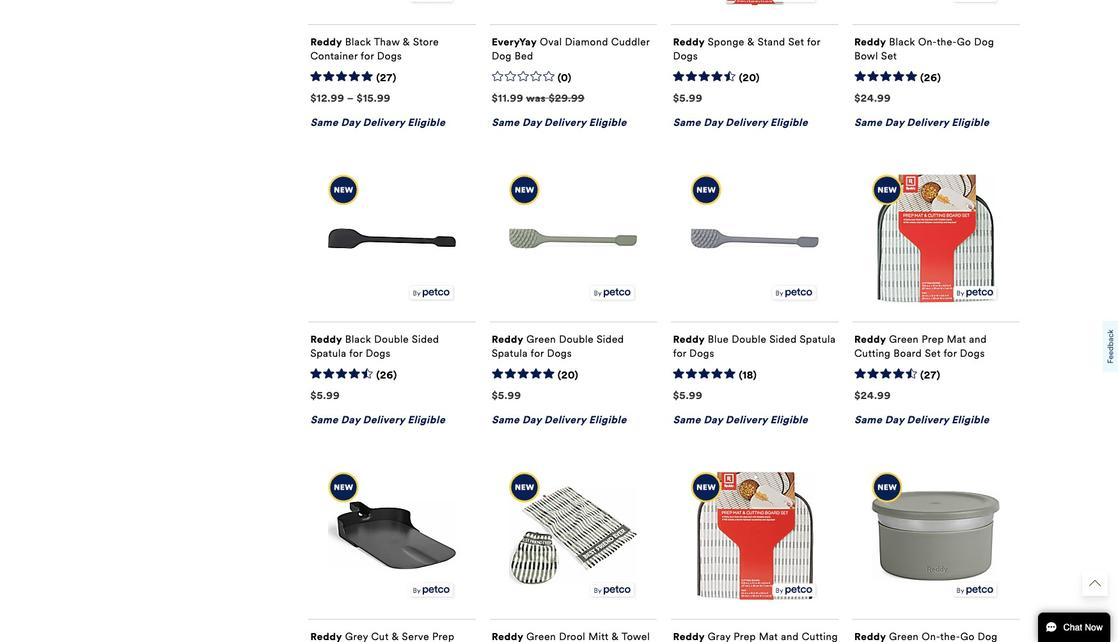 Task type: locate. For each thing, give the bounding box(es) containing it.
dogs inside blue double sided spatula for dogs
[[690, 347, 715, 360]]

(26)
[[921, 72, 941, 84], [376, 369, 397, 381]]

spatula inside "green double sided spatula for dogs"
[[492, 347, 528, 360]]

$11.99 was $29.99
[[492, 92, 585, 104]]

1 $24.99 from the top
[[855, 92, 891, 104]]

1 sided from the left
[[412, 333, 439, 345]]

1 horizontal spatial (26)
[[921, 72, 941, 84]]

stand
[[758, 36, 786, 48]]

same day delivery eligible for blue double sided spatula for dogs
[[673, 414, 808, 426]]

1 double from the left
[[374, 333, 409, 345]]

2 vertical spatial set
[[925, 347, 941, 360]]

$11.99
[[492, 92, 524, 104]]

0 vertical spatial 26 reviews element
[[921, 72, 941, 85]]

double inside "green double sided spatula for dogs"
[[559, 333, 594, 345]]

diamond
[[565, 36, 608, 48]]

double
[[374, 333, 409, 345], [559, 333, 594, 345], [732, 333, 767, 345]]

0 horizontal spatial sided
[[412, 333, 439, 345]]

0 horizontal spatial 26 reviews element
[[376, 369, 397, 383]]

1 horizontal spatial (20)
[[739, 72, 760, 84]]

dog down everyyay
[[492, 50, 512, 62]]

0 horizontal spatial 20 reviews element
[[558, 369, 579, 383]]

& inside sponge & stand set for dogs
[[748, 36, 755, 48]]

day for blue double sided spatula for dogs
[[704, 414, 723, 426]]

(26) for on-
[[921, 72, 941, 84]]

day for green prep mat and cutting board set for dogs
[[885, 414, 904, 426]]

dogs inside black double sided spatula for dogs
[[366, 347, 391, 360]]

1 vertical spatial 27 reviews element
[[921, 369, 941, 383]]

0 horizontal spatial 27 reviews element
[[376, 72, 397, 85]]

1 horizontal spatial double
[[559, 333, 594, 345]]

2 $24.99 from the top
[[855, 390, 891, 402]]

0 vertical spatial (20)
[[739, 72, 760, 84]]

day for black on-the-go dog bowl set
[[885, 116, 904, 129]]

20 reviews element for double
[[558, 369, 579, 383]]

green for dogs
[[527, 333, 556, 345]]

1 vertical spatial $24.99
[[855, 390, 891, 402]]

0 horizontal spatial spatula
[[310, 347, 347, 360]]

26 reviews element down black on-the-go dog bowl set
[[921, 72, 941, 85]]

delivery
[[363, 116, 405, 129], [544, 116, 586, 129], [726, 116, 768, 129], [907, 116, 949, 129], [363, 414, 405, 426], [544, 414, 586, 426], [726, 414, 768, 426], [907, 414, 949, 426]]

0 horizontal spatial set
[[788, 36, 804, 48]]

(27) down green prep mat and cutting board set for dogs
[[921, 369, 941, 381]]

2 horizontal spatial spatula
[[800, 333, 836, 345]]

dogs for blue double sided spatula for dogs
[[690, 347, 715, 360]]

for for black double sided spatula for dogs
[[349, 347, 363, 360]]

reddy for green double sided spatula for dogs
[[492, 333, 524, 345]]

1 vertical spatial (26)
[[376, 369, 397, 381]]

–
[[347, 92, 354, 104]]

go
[[957, 36, 972, 48]]

(27) for set
[[921, 369, 941, 381]]

same day delivery eligible for green prep mat and cutting board set for dogs
[[855, 414, 990, 426]]

2 sided from the left
[[597, 333, 624, 345]]

26 reviews element for double
[[376, 369, 397, 383]]

2 double from the left
[[559, 333, 594, 345]]

same for oval diamond cuddler dog bed
[[492, 116, 520, 129]]

3 sided from the left
[[770, 333, 797, 345]]

$24.99 down bowl
[[855, 92, 891, 104]]

set for black on-the-go dog bowl set
[[881, 50, 897, 62]]

0 horizontal spatial dog
[[492, 50, 512, 62]]

set inside black on-the-go dog bowl set
[[881, 50, 897, 62]]

2 horizontal spatial set
[[925, 347, 941, 360]]

set
[[788, 36, 804, 48], [881, 50, 897, 62], [925, 347, 941, 360]]

2 horizontal spatial double
[[732, 333, 767, 345]]

27 reviews element
[[376, 72, 397, 85], [921, 369, 941, 383]]

set right bowl
[[881, 50, 897, 62]]

black for set
[[889, 36, 916, 48]]

1 horizontal spatial spatula
[[492, 347, 528, 360]]

everyyay
[[492, 36, 537, 48]]

1 horizontal spatial (27)
[[921, 369, 941, 381]]

set right stand at the top of the page
[[788, 36, 804, 48]]

for inside blue double sided spatula for dogs
[[673, 347, 687, 360]]

delivery for green double sided spatula for dogs
[[544, 414, 586, 426]]

same day delivery eligible for black on-the-go dog bowl set
[[855, 116, 990, 129]]

20 reviews element down "green double sided spatula for dogs"
[[558, 369, 579, 383]]

eligible
[[408, 116, 445, 129], [589, 116, 627, 129], [770, 116, 808, 129], [952, 116, 990, 129], [408, 414, 445, 426], [589, 414, 627, 426], [770, 414, 808, 426], [952, 414, 990, 426]]

0 vertical spatial dog
[[974, 36, 994, 48]]

1 vertical spatial (20)
[[558, 369, 579, 381]]

1 horizontal spatial green
[[889, 333, 919, 345]]

0 vertical spatial (26)
[[921, 72, 941, 84]]

for inside black double sided spatula for dogs
[[349, 347, 363, 360]]

for inside black thaw & store container for dogs
[[361, 50, 374, 62]]

sided inside blue double sided spatula for dogs
[[770, 333, 797, 345]]

20 reviews element for &
[[739, 72, 760, 85]]

same for black thaw & store container for dogs
[[310, 116, 338, 129]]

0 horizontal spatial (20)
[[558, 369, 579, 381]]

double inside black double sided spatula for dogs
[[374, 333, 409, 345]]

eligible for blue double sided spatula for dogs
[[770, 414, 808, 426]]

black thaw & store container for dogs
[[310, 36, 439, 62]]

$5.99 for black double sided spatula for dogs
[[310, 390, 340, 402]]

set down the prep
[[925, 347, 941, 360]]

dogs for black double sided spatula for dogs
[[366, 347, 391, 360]]

dogs inside sponge & stand set for dogs
[[673, 50, 698, 62]]

0 horizontal spatial (26)
[[376, 369, 397, 381]]

3 double from the left
[[732, 333, 767, 345]]

27 reviews element up $15.99 at the left
[[376, 72, 397, 85]]

for inside "green double sided spatula for dogs"
[[531, 347, 544, 360]]

$15.99
[[357, 92, 391, 104]]

black inside black thaw & store container for dogs
[[345, 36, 371, 48]]

sided
[[412, 333, 439, 345], [597, 333, 624, 345], [770, 333, 797, 345]]

2 horizontal spatial sided
[[770, 333, 797, 345]]

for
[[807, 36, 821, 48], [361, 50, 374, 62], [349, 347, 363, 360], [531, 347, 544, 360], [673, 347, 687, 360], [944, 347, 957, 360]]

(20)
[[739, 72, 760, 84], [558, 369, 579, 381]]

store
[[413, 36, 439, 48]]

same day delivery eligible for green double sided spatula for dogs
[[492, 414, 627, 426]]

same for blue double sided spatula for dogs
[[673, 414, 701, 426]]

green for board
[[889, 333, 919, 345]]

27 reviews element for set
[[921, 369, 941, 383]]

sided inside black double sided spatula for dogs
[[412, 333, 439, 345]]

reddy for black double sided spatula for dogs
[[310, 333, 342, 345]]

day for black double sided spatula for dogs
[[341, 414, 360, 426]]

oval
[[540, 36, 562, 48]]

0 vertical spatial 20 reviews element
[[739, 72, 760, 85]]

day for oval diamond cuddler dog bed
[[522, 116, 542, 129]]

0 vertical spatial (27)
[[376, 72, 397, 84]]

day
[[341, 116, 360, 129], [522, 116, 542, 129], [704, 116, 723, 129], [885, 116, 904, 129], [341, 414, 360, 426], [522, 414, 542, 426], [704, 414, 723, 426], [885, 414, 904, 426]]

oval diamond cuddler dog bed
[[492, 36, 650, 62]]

eligible for black on-the-go dog bowl set
[[952, 116, 990, 129]]

sided for green double sided spatula for dogs
[[597, 333, 624, 345]]

26 reviews element
[[921, 72, 941, 85], [376, 369, 397, 383]]

dogs inside "green double sided spatula for dogs"
[[547, 347, 572, 360]]

spatula inside black double sided spatula for dogs
[[310, 347, 347, 360]]

(20) down "green double sided spatula for dogs"
[[558, 369, 579, 381]]

0 horizontal spatial &
[[403, 36, 410, 48]]

$5.99
[[673, 92, 703, 104], [310, 390, 340, 402], [492, 390, 521, 402], [673, 390, 703, 402]]

1 horizontal spatial 27 reviews element
[[921, 369, 941, 383]]

0 horizontal spatial green
[[527, 333, 556, 345]]

for for green double sided spatula for dogs
[[531, 347, 544, 360]]

$24.99 down cutting
[[855, 390, 891, 402]]

same
[[310, 116, 338, 129], [492, 116, 520, 129], [673, 116, 701, 129], [855, 116, 882, 129], [310, 414, 338, 426], [492, 414, 520, 426], [673, 414, 701, 426], [855, 414, 882, 426]]

sponge & stand set for dogs
[[673, 36, 821, 62]]

prep
[[922, 333, 944, 345]]

green inside green prep mat and cutting board set for dogs
[[889, 333, 919, 345]]

dog right go
[[974, 36, 994, 48]]

delivery for sponge & stand set for dogs
[[726, 116, 768, 129]]

& left stand at the top of the page
[[748, 36, 755, 48]]

green
[[527, 333, 556, 345], [889, 333, 919, 345]]

0 horizontal spatial double
[[374, 333, 409, 345]]

eligible for oval diamond cuddler dog bed
[[589, 116, 627, 129]]

eligible for sponge & stand set for dogs
[[770, 116, 808, 129]]

(20) for double
[[558, 369, 579, 381]]

2 green from the left
[[889, 333, 919, 345]]

1 & from the left
[[403, 36, 410, 48]]

black inside black on-the-go dog bowl set
[[889, 36, 916, 48]]

1 vertical spatial dog
[[492, 50, 512, 62]]

mat
[[947, 333, 966, 345]]

spatula
[[800, 333, 836, 345], [310, 347, 347, 360], [492, 347, 528, 360]]

spatula for blue double sided spatula for dogs
[[800, 333, 836, 345]]

27 reviews element down green prep mat and cutting board set for dogs
[[921, 369, 941, 383]]

2 & from the left
[[748, 36, 755, 48]]

set inside green prep mat and cutting board set for dogs
[[925, 347, 941, 360]]

bowl
[[855, 50, 878, 62]]

1 horizontal spatial set
[[881, 50, 897, 62]]

sided for blue double sided spatula for dogs
[[770, 333, 797, 345]]

green inside "green double sided spatula for dogs"
[[527, 333, 556, 345]]

1 horizontal spatial 26 reviews element
[[921, 72, 941, 85]]

and
[[969, 333, 987, 345]]

26 reviews element down black double sided spatula for dogs on the left bottom of the page
[[376, 369, 397, 383]]

1 vertical spatial set
[[881, 50, 897, 62]]

0 vertical spatial $24.99
[[855, 92, 891, 104]]

(27)
[[376, 72, 397, 84], [921, 369, 941, 381]]

1 horizontal spatial dog
[[974, 36, 994, 48]]

(26) down black double sided spatula for dogs on the left bottom of the page
[[376, 369, 397, 381]]

1 vertical spatial 20 reviews element
[[558, 369, 579, 383]]

20 reviews element
[[739, 72, 760, 85], [558, 369, 579, 383]]

delivery for black on-the-go dog bowl set
[[907, 116, 949, 129]]

sided inside "green double sided spatula for dogs"
[[597, 333, 624, 345]]

&
[[403, 36, 410, 48], [748, 36, 755, 48]]

1 horizontal spatial 20 reviews element
[[739, 72, 760, 85]]

1 horizontal spatial &
[[748, 36, 755, 48]]

double for blue
[[732, 333, 767, 345]]

$5.99 for sponge & stand set for dogs
[[673, 92, 703, 104]]

1 vertical spatial 26 reviews element
[[376, 369, 397, 383]]

27 reviews element for dogs
[[376, 72, 397, 85]]

& left 'store'
[[403, 36, 410, 48]]

1 horizontal spatial sided
[[597, 333, 624, 345]]

(26) down black on-the-go dog bowl set
[[921, 72, 941, 84]]

eligible for green prep mat and cutting board set for dogs
[[952, 414, 990, 426]]

black
[[345, 36, 371, 48], [889, 36, 916, 48], [345, 333, 371, 345]]

20 reviews element down sponge & stand set for dogs
[[739, 72, 760, 85]]

(27) up $15.99 at the left
[[376, 72, 397, 84]]

same for green double sided spatula for dogs
[[492, 414, 520, 426]]

spatula inside blue double sided spatula for dogs
[[800, 333, 836, 345]]

double inside blue double sided spatula for dogs
[[732, 333, 767, 345]]

for inside sponge & stand set for dogs
[[807, 36, 821, 48]]

1 green from the left
[[527, 333, 556, 345]]

1 vertical spatial (27)
[[921, 369, 941, 381]]

(18)
[[739, 369, 757, 381]]

styled arrow button link
[[1083, 571, 1108, 596]]

dog
[[974, 36, 994, 48], [492, 50, 512, 62]]

dogs
[[377, 50, 402, 62], [673, 50, 698, 62], [366, 347, 391, 360], [547, 347, 572, 360], [690, 347, 715, 360], [960, 347, 985, 360]]

(20) down sponge & stand set for dogs
[[739, 72, 760, 84]]

same for black on-the-go dog bowl set
[[855, 116, 882, 129]]

reddy for black on-the-go dog bowl set
[[855, 36, 886, 48]]

0 vertical spatial set
[[788, 36, 804, 48]]

same day delivery eligible
[[310, 116, 445, 129], [492, 116, 627, 129], [673, 116, 808, 129], [855, 116, 990, 129], [310, 414, 445, 426], [492, 414, 627, 426], [673, 414, 808, 426], [855, 414, 990, 426]]

0 horizontal spatial (27)
[[376, 72, 397, 84]]

0 vertical spatial 27 reviews element
[[376, 72, 397, 85]]

$24.99
[[855, 92, 891, 104], [855, 390, 891, 402]]

reddy
[[310, 36, 342, 48], [673, 36, 705, 48], [855, 36, 886, 48], [310, 333, 342, 345], [492, 333, 524, 345], [673, 333, 705, 345], [855, 333, 886, 345]]



Task type: describe. For each thing, give the bounding box(es) containing it.
green prep mat and cutting board set for dogs
[[855, 333, 987, 360]]

black inside black double sided spatula for dogs
[[345, 333, 371, 345]]

black for dogs
[[345, 36, 371, 48]]

reddy for blue double sided spatula for dogs
[[673, 333, 705, 345]]

board
[[894, 347, 922, 360]]

delivery for black double sided spatula for dogs
[[363, 414, 405, 426]]

dogs inside green prep mat and cutting board set for dogs
[[960, 347, 985, 360]]

delivery for black thaw & store container for dogs
[[363, 116, 405, 129]]

18 reviews element
[[739, 369, 757, 383]]

cuddler
[[611, 36, 650, 48]]

same day delivery eligible for oval diamond cuddler dog bed
[[492, 116, 627, 129]]

scroll to top image
[[1090, 578, 1101, 589]]

& inside black thaw & store container for dogs
[[403, 36, 410, 48]]

for inside green prep mat and cutting board set for dogs
[[944, 347, 957, 360]]

$24.99 for bowl
[[855, 92, 891, 104]]

spatula for green double sided spatula for dogs
[[492, 347, 528, 360]]

dogs for green double sided spatula for dogs
[[547, 347, 572, 360]]

container
[[310, 50, 358, 62]]

26 reviews element for on-
[[921, 72, 941, 85]]

$12.99
[[310, 92, 344, 104]]

the-
[[937, 36, 957, 48]]

for for blue double sided spatula for dogs
[[673, 347, 687, 360]]

$5.99 for blue double sided spatula for dogs
[[673, 390, 703, 402]]

double for black
[[374, 333, 409, 345]]

reddy for green prep mat and cutting board set for dogs
[[855, 333, 886, 345]]

eligible for green double sided spatula for dogs
[[589, 414, 627, 426]]

0 reviews element
[[558, 72, 572, 85]]

green double sided spatula for dogs
[[492, 333, 624, 360]]

eligible for black thaw & store container for dogs
[[408, 116, 445, 129]]

blue
[[708, 333, 729, 345]]

sided for black double sided spatula for dogs
[[412, 333, 439, 345]]

sponge
[[708, 36, 745, 48]]

eligible for black double sided spatula for dogs
[[408, 414, 445, 426]]

bed
[[515, 50, 533, 62]]

(20) for &
[[739, 72, 760, 84]]

dogs for sponge & stand set for dogs
[[673, 50, 698, 62]]

blue double sided spatula for dogs
[[673, 333, 836, 360]]

black double sided spatula for dogs
[[310, 333, 439, 360]]

double for green
[[559, 333, 594, 345]]

(0)
[[558, 72, 572, 84]]

$12.99 – $15.99
[[310, 92, 391, 104]]

(27) for dogs
[[376, 72, 397, 84]]

$5.99 for green double sided spatula for dogs
[[492, 390, 521, 402]]

reddy for black thaw & store container for dogs
[[310, 36, 342, 48]]

thaw
[[374, 36, 400, 48]]

day for sponge & stand set for dogs
[[704, 116, 723, 129]]

delivery for green prep mat and cutting board set for dogs
[[907, 414, 949, 426]]

same day delivery eligible for black double sided spatula for dogs
[[310, 414, 445, 426]]

set for green prep mat and cutting board set for dogs
[[925, 347, 941, 360]]

reddy for sponge & stand set for dogs
[[673, 36, 705, 48]]

same for green prep mat and cutting board set for dogs
[[855, 414, 882, 426]]

dogs inside black thaw & store container for dogs
[[377, 50, 402, 62]]

on-
[[918, 36, 937, 48]]

delivery for oval diamond cuddler dog bed
[[544, 116, 586, 129]]

day for black thaw & store container for dogs
[[341, 116, 360, 129]]

$29.99
[[549, 92, 585, 104]]

cutting
[[855, 347, 891, 360]]

spatula for black double sided spatula for dogs
[[310, 347, 347, 360]]

same for black double sided spatula for dogs
[[310, 414, 338, 426]]

day for green double sided spatula for dogs
[[522, 414, 542, 426]]

dog inside oval diamond cuddler dog bed
[[492, 50, 512, 62]]

set inside sponge & stand set for dogs
[[788, 36, 804, 48]]

$24.99 for board
[[855, 390, 891, 402]]

black on-the-go dog bowl set
[[855, 36, 994, 62]]

same for sponge & stand set for dogs
[[673, 116, 701, 129]]

same day delivery eligible for black thaw & store container for dogs
[[310, 116, 445, 129]]

was
[[526, 92, 546, 104]]

same day delivery eligible for sponge & stand set for dogs
[[673, 116, 808, 129]]

from $12.99 up to $15.99 element
[[310, 92, 391, 104]]

(26) for double
[[376, 369, 397, 381]]

dog inside black on-the-go dog bowl set
[[974, 36, 994, 48]]

delivery for blue double sided spatula for dogs
[[726, 414, 768, 426]]

for for sponge & stand set for dogs
[[807, 36, 821, 48]]



Task type: vqa. For each thing, say whether or not it's contained in the screenshot.


